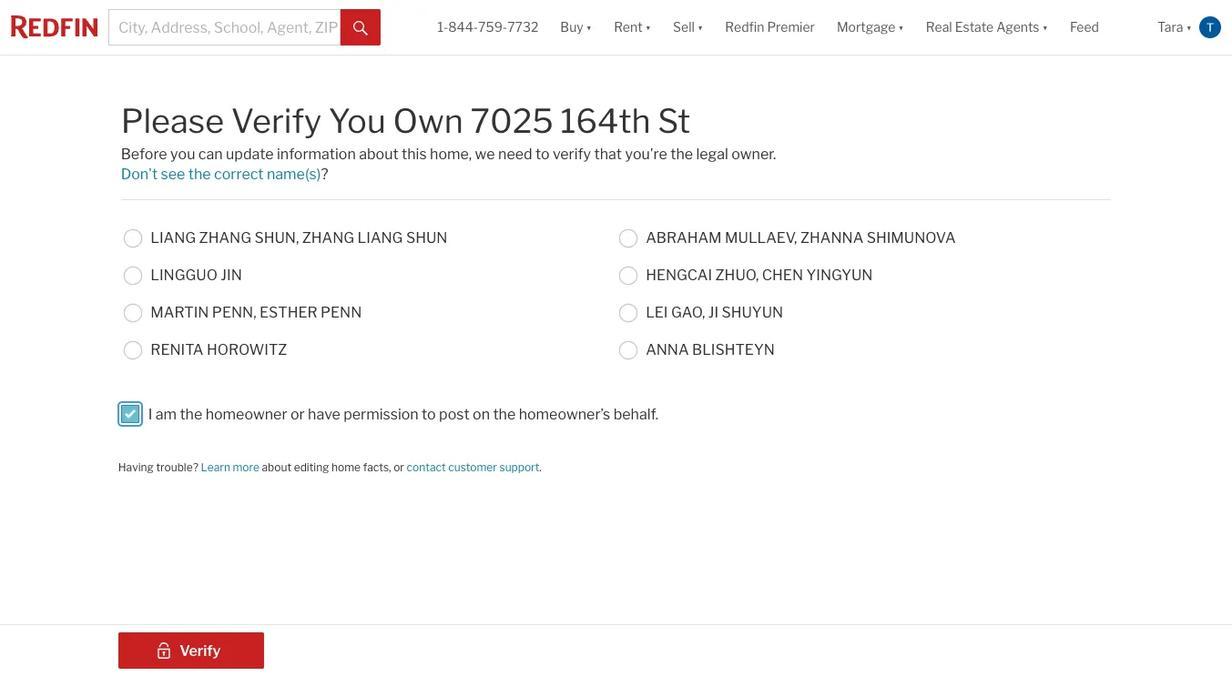 Task type: describe. For each thing, give the bounding box(es) containing it.
mortgage ▾ button
[[826, 0, 915, 55]]

zhanna
[[800, 229, 864, 247]]

164th
[[561, 101, 651, 141]]

penn,
[[212, 304, 256, 321]]

verify inside button
[[180, 643, 221, 660]]

feed button
[[1059, 0, 1147, 55]]

renita horowitz
[[151, 342, 287, 359]]

gao,
[[671, 304, 705, 321]]

lei gao, ji shuyun
[[646, 304, 783, 321]]

0 horizontal spatial or
[[290, 406, 305, 423]]

own
[[393, 101, 463, 141]]

the right on
[[493, 406, 516, 423]]

renita
[[151, 342, 204, 359]]

premier
[[767, 19, 815, 35]]

City, Address, School, Agent, ZIP search field
[[108, 9, 341, 46]]

jin
[[221, 267, 242, 284]]

sell
[[673, 19, 695, 35]]

tara ▾
[[1157, 19, 1192, 35]]

see
[[161, 165, 185, 183]]

i am the homeowner or have permission to post on the homeowner's behalf.
[[148, 406, 659, 423]]

buy ▾ button
[[549, 0, 603, 55]]

contact
[[407, 460, 446, 474]]

lingguo jin
[[151, 267, 242, 284]]

ji
[[708, 304, 719, 321]]

real estate agents ▾ link
[[926, 0, 1048, 55]]

sell ▾ button
[[662, 0, 714, 55]]

you
[[170, 145, 195, 163]]

rent ▾ button
[[614, 0, 651, 55]]

hengcai zhuo, chen yingyun
[[646, 267, 873, 284]]

7732
[[507, 19, 539, 35]]

liang zhang shun, zhang liang shun
[[151, 229, 447, 247]]

correct
[[214, 165, 264, 183]]

please verify you own 7025 164th st before you can update information about this home, we need to verify that you're the legal owner. don't see the correct name(s) ?
[[121, 101, 776, 183]]

real
[[926, 19, 952, 35]]

mullaev,
[[725, 229, 797, 247]]

redfin premier
[[725, 19, 815, 35]]

home
[[331, 460, 361, 474]]

trouble?
[[156, 460, 198, 474]]

buy ▾ button
[[560, 0, 592, 55]]

▾ for mortgage ▾
[[898, 19, 904, 35]]

hengcai
[[646, 267, 712, 284]]

am
[[155, 406, 177, 423]]

you
[[329, 101, 386, 141]]

▾ for buy ▾
[[586, 19, 592, 35]]

sell ▾ button
[[673, 0, 703, 55]]

more
[[233, 460, 259, 474]]

7025
[[470, 101, 554, 141]]

we
[[475, 145, 495, 163]]

yingyun
[[806, 267, 873, 284]]

user photo image
[[1199, 16, 1221, 38]]

sell ▾
[[673, 19, 703, 35]]

that
[[594, 145, 622, 163]]

5 ▾ from the left
[[1042, 19, 1048, 35]]

behalf.
[[614, 406, 659, 423]]

real estate agents ▾
[[926, 19, 1048, 35]]

submit search image
[[354, 21, 368, 35]]

contact customer support link
[[407, 460, 539, 474]]

can
[[198, 145, 223, 163]]

penn
[[321, 304, 362, 321]]

shimunova
[[867, 229, 956, 247]]

don't see the correct name(s) link
[[121, 165, 321, 183]]

anna
[[646, 342, 689, 359]]

.
[[539, 460, 542, 474]]

customer
[[448, 460, 497, 474]]

tara
[[1157, 19, 1183, 35]]

owner.
[[731, 145, 776, 163]]

844-
[[448, 19, 478, 35]]

facts,
[[363, 460, 391, 474]]

estate
[[955, 19, 994, 35]]

shun,
[[254, 229, 299, 247]]

1 vertical spatial about
[[262, 460, 291, 474]]

legal
[[696, 145, 728, 163]]

learn more link
[[201, 460, 259, 474]]

st
[[658, 101, 690, 141]]

chen
[[762, 267, 803, 284]]



Task type: locate. For each thing, give the bounding box(es) containing it.
shuyun
[[722, 304, 783, 321]]

1 horizontal spatial or
[[394, 460, 404, 474]]

0 vertical spatial about
[[359, 145, 399, 163]]

or left have on the left bottom
[[290, 406, 305, 423]]

buy ▾
[[560, 19, 592, 35]]

?
[[321, 165, 328, 183]]

1-844-759-7732
[[437, 19, 539, 35]]

▾ right "buy"
[[586, 19, 592, 35]]

2 liang from the left
[[358, 229, 403, 247]]

1 ▾ from the left
[[586, 19, 592, 35]]

to inside please verify you own 7025 164th st before you can update information about this home, we need to verify that you're the legal owner. don't see the correct name(s) ?
[[536, 145, 550, 163]]

to
[[536, 145, 550, 163], [422, 406, 436, 423]]

0 horizontal spatial to
[[422, 406, 436, 423]]

i
[[148, 406, 152, 423]]

1 horizontal spatial about
[[359, 145, 399, 163]]

zhuo,
[[715, 267, 759, 284]]

editing
[[294, 460, 329, 474]]

liang up lingguo
[[151, 229, 196, 247]]

blishteyn
[[692, 342, 775, 359]]

0 horizontal spatial about
[[262, 460, 291, 474]]

▾ right mortgage
[[898, 19, 904, 35]]

on
[[473, 406, 490, 423]]

▾ right tara
[[1186, 19, 1192, 35]]

post
[[439, 406, 470, 423]]

1 horizontal spatial to
[[536, 145, 550, 163]]

about right more
[[262, 460, 291, 474]]

to left post
[[422, 406, 436, 423]]

lei
[[646, 304, 668, 321]]

zhang up "jin"
[[199, 229, 251, 247]]

lingguo
[[151, 267, 218, 284]]

shun
[[406, 229, 447, 247]]

▾ for rent ▾
[[645, 19, 651, 35]]

having
[[118, 460, 154, 474]]

verify inside please verify you own 7025 164th st before you can update information about this home, we need to verify that you're the legal owner. don't see the correct name(s) ?
[[231, 101, 322, 141]]

abraham mullaev, zhanna shimunova
[[646, 229, 956, 247]]

0 vertical spatial to
[[536, 145, 550, 163]]

have
[[308, 406, 340, 423]]

verify button
[[118, 633, 264, 669]]

before
[[121, 145, 167, 163]]

1-844-759-7732 link
[[437, 19, 539, 35]]

this
[[402, 145, 427, 163]]

0 horizontal spatial verify
[[180, 643, 221, 660]]

the left legal
[[670, 145, 693, 163]]

2 ▾ from the left
[[645, 19, 651, 35]]

permission
[[344, 406, 419, 423]]

abraham
[[646, 229, 722, 247]]

to right need
[[536, 145, 550, 163]]

homeowner
[[206, 406, 287, 423]]

1 horizontal spatial zhang
[[302, 229, 354, 247]]

0 horizontal spatial zhang
[[199, 229, 251, 247]]

759-
[[478, 19, 507, 35]]

1 horizontal spatial verify
[[231, 101, 322, 141]]

support
[[499, 460, 539, 474]]

martin penn, esther penn
[[151, 304, 362, 321]]

▾ for tara ▾
[[1186, 19, 1192, 35]]

esther
[[260, 304, 317, 321]]

anna blishteyn
[[646, 342, 775, 359]]

homeowner's
[[519, 406, 610, 423]]

▾ right rent
[[645, 19, 651, 35]]

1 vertical spatial verify
[[180, 643, 221, 660]]

about left this
[[359, 145, 399, 163]]

martin
[[151, 304, 209, 321]]

1 vertical spatial or
[[394, 460, 404, 474]]

liang left shun
[[358, 229, 403, 247]]

don't
[[121, 165, 158, 183]]

redfin premier button
[[714, 0, 826, 55]]

information
[[277, 145, 356, 163]]

3 ▾ from the left
[[697, 19, 703, 35]]

the right am
[[180, 406, 202, 423]]

or right facts,
[[394, 460, 404, 474]]

▾ right sell
[[697, 19, 703, 35]]

▾ for sell ▾
[[697, 19, 703, 35]]

2 zhang from the left
[[302, 229, 354, 247]]

0 horizontal spatial liang
[[151, 229, 196, 247]]

mortgage ▾ button
[[837, 0, 904, 55]]

1 liang from the left
[[151, 229, 196, 247]]

zhang
[[199, 229, 251, 247], [302, 229, 354, 247]]

mortgage
[[837, 19, 895, 35]]

real estate agents ▾ button
[[915, 0, 1059, 55]]

agents
[[996, 19, 1040, 35]]

4 ▾ from the left
[[898, 19, 904, 35]]

home,
[[430, 145, 472, 163]]

▾ right agents
[[1042, 19, 1048, 35]]

0 vertical spatial or
[[290, 406, 305, 423]]

need
[[498, 145, 532, 163]]

0 vertical spatial verify
[[231, 101, 322, 141]]

1-
[[437, 19, 448, 35]]

1 horizontal spatial liang
[[358, 229, 403, 247]]

the down can
[[188, 165, 211, 183]]

update
[[226, 145, 274, 163]]

or
[[290, 406, 305, 423], [394, 460, 404, 474]]

1 zhang from the left
[[199, 229, 251, 247]]

having trouble? learn more about editing home facts, or contact customer support .
[[118, 460, 542, 474]]

name(s)
[[267, 165, 321, 183]]

mortgage ▾
[[837, 19, 904, 35]]

zhang right shun,
[[302, 229, 354, 247]]

rent ▾ button
[[603, 0, 662, 55]]

learn
[[201, 460, 230, 474]]

rent ▾
[[614, 19, 651, 35]]

buy
[[560, 19, 583, 35]]

verify
[[231, 101, 322, 141], [180, 643, 221, 660]]

rent
[[614, 19, 643, 35]]

6 ▾ from the left
[[1186, 19, 1192, 35]]

verify
[[553, 145, 591, 163]]

you're
[[625, 145, 667, 163]]

1 vertical spatial to
[[422, 406, 436, 423]]

horowitz
[[207, 342, 287, 359]]

about inside please verify you own 7025 164th st before you can update information about this home, we need to verify that you're the legal owner. don't see the correct name(s) ?
[[359, 145, 399, 163]]



Task type: vqa. For each thing, say whether or not it's contained in the screenshot.
ZHANG
yes



